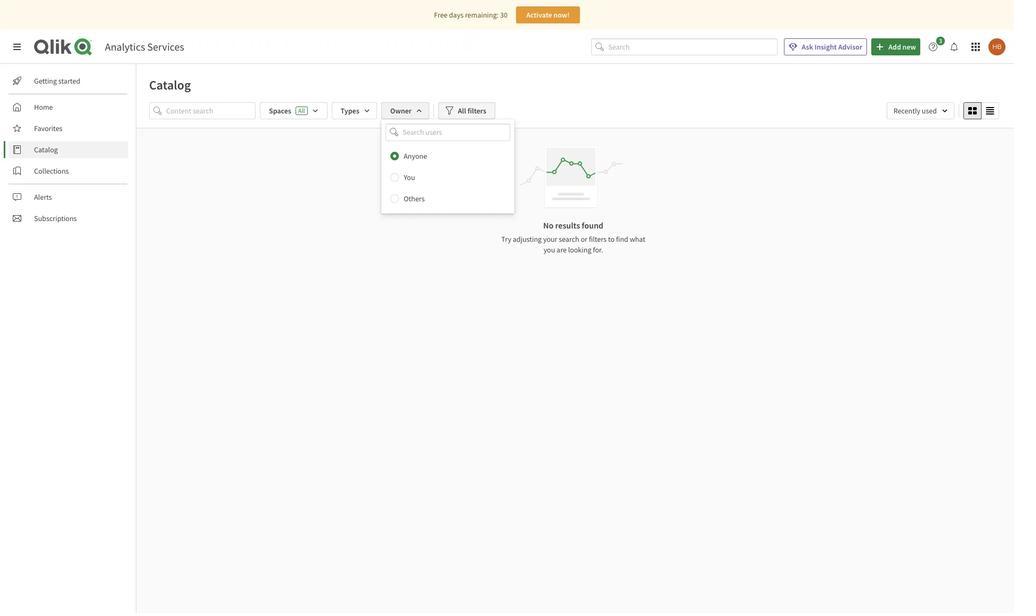 Task type: locate. For each thing, give the bounding box(es) containing it.
1 vertical spatial filters
[[589, 234, 607, 244]]

add
[[889, 42, 901, 52]]

catalog
[[149, 77, 191, 93], [34, 145, 58, 155]]

1 horizontal spatial all
[[458, 106, 466, 116]]

days
[[449, 10, 464, 20]]

1 horizontal spatial filters
[[589, 234, 607, 244]]

to
[[608, 234, 615, 244]]

catalog link
[[9, 141, 128, 158]]

0 horizontal spatial all
[[298, 107, 305, 115]]

all up search users text field
[[458, 106, 466, 116]]

ask insight advisor
[[802, 42, 863, 52]]

0 horizontal spatial filters
[[468, 106, 487, 116]]

catalog down the favorites in the left top of the page
[[34, 145, 58, 155]]

30
[[500, 10, 508, 20]]

subscriptions link
[[9, 210, 128, 227]]

filters
[[468, 106, 487, 116], [589, 234, 607, 244]]

insight
[[815, 42, 837, 52]]

analytics
[[105, 40, 145, 53]]

recently
[[894, 106, 921, 116]]

activate now! link
[[516, 6, 580, 23]]

switch view group
[[964, 102, 1000, 119]]

new
[[903, 42, 917, 52]]

now!
[[554, 10, 570, 20]]

all for all
[[298, 107, 305, 115]]

navigation pane element
[[0, 68, 136, 231]]

Content search text field
[[166, 102, 256, 119]]

results
[[556, 220, 580, 231]]

filters inside dropdown button
[[468, 106, 487, 116]]

3
[[939, 37, 943, 45]]

home
[[34, 102, 53, 112]]

1 vertical spatial catalog
[[34, 145, 58, 155]]

try
[[502, 234, 512, 244]]

None field
[[382, 124, 515, 141]]

all inside dropdown button
[[458, 106, 466, 116]]

all filters button
[[438, 102, 496, 119]]

filters up for.
[[589, 234, 607, 244]]

types button
[[332, 102, 377, 119]]

all
[[458, 106, 466, 116], [298, 107, 305, 115]]

add new
[[889, 42, 917, 52]]

0 horizontal spatial catalog
[[34, 145, 58, 155]]

collections link
[[9, 163, 128, 180]]

all right spaces
[[298, 107, 305, 115]]

close sidebar menu image
[[13, 43, 21, 51]]

favorites link
[[9, 120, 128, 137]]

used
[[922, 106, 937, 116]]

adjusting
[[513, 234, 542, 244]]

types
[[341, 106, 360, 116]]

filters up search users text field
[[468, 106, 487, 116]]

alerts
[[34, 192, 52, 202]]

your
[[543, 234, 558, 244]]

owner button
[[381, 102, 429, 119]]

advisor
[[839, 42, 863, 52]]

getting
[[34, 76, 57, 86]]

looking
[[568, 245, 592, 255]]

0 vertical spatial catalog
[[149, 77, 191, 93]]

0 vertical spatial filters
[[468, 106, 487, 116]]

getting started link
[[9, 72, 128, 90]]

catalog down services
[[149, 77, 191, 93]]

subscriptions
[[34, 214, 77, 223]]

you
[[404, 172, 415, 182]]

howard brown image
[[989, 38, 1006, 55]]



Task type: vqa. For each thing, say whether or not it's contained in the screenshot.
left All
yes



Task type: describe. For each thing, give the bounding box(es) containing it.
1 horizontal spatial catalog
[[149, 77, 191, 93]]

analytics services element
[[105, 40, 184, 53]]

all for all filters
[[458, 106, 466, 116]]

3 button
[[925, 37, 948, 55]]

Recently used field
[[887, 102, 955, 119]]

favorites
[[34, 124, 62, 133]]

for.
[[593, 245, 603, 255]]

or
[[581, 234, 588, 244]]

find
[[616, 234, 629, 244]]

none field inside filters region
[[382, 124, 515, 141]]

ask
[[802, 42, 814, 52]]

filters region
[[136, 100, 1015, 213]]

owner option group
[[382, 145, 515, 209]]

home link
[[9, 99, 128, 116]]

analytics services
[[105, 40, 184, 53]]

are
[[557, 245, 567, 255]]

others
[[404, 194, 425, 203]]

recently used
[[894, 106, 937, 116]]

no
[[544, 220, 554, 231]]

started
[[58, 76, 80, 86]]

spaces
[[269, 106, 291, 116]]

free days remaining: 30
[[434, 10, 508, 20]]

no results found try adjusting your search or filters to find what you are looking for.
[[502, 220, 646, 255]]

search
[[559, 234, 580, 244]]

all filters
[[458, 106, 487, 116]]

you
[[544, 245, 555, 255]]

activate now!
[[527, 10, 570, 20]]

found
[[582, 220, 604, 231]]

services
[[147, 40, 184, 53]]

anyone
[[404, 151, 427, 161]]

ask insight advisor button
[[785, 38, 868, 55]]

collections
[[34, 166, 69, 176]]

what
[[630, 234, 646, 244]]

filters inside no results found try adjusting your search or filters to find what you are looking for.
[[589, 234, 607, 244]]

getting started
[[34, 76, 80, 86]]

remaining:
[[465, 10, 499, 20]]

add new button
[[872, 38, 921, 55]]

searchbar element
[[592, 38, 778, 56]]

Search users text field
[[401, 124, 498, 141]]

activate
[[527, 10, 552, 20]]

catalog inside navigation pane element
[[34, 145, 58, 155]]

Search text field
[[609, 38, 778, 56]]

owner
[[390, 106, 412, 116]]

free
[[434, 10, 448, 20]]

alerts link
[[9, 189, 128, 206]]



